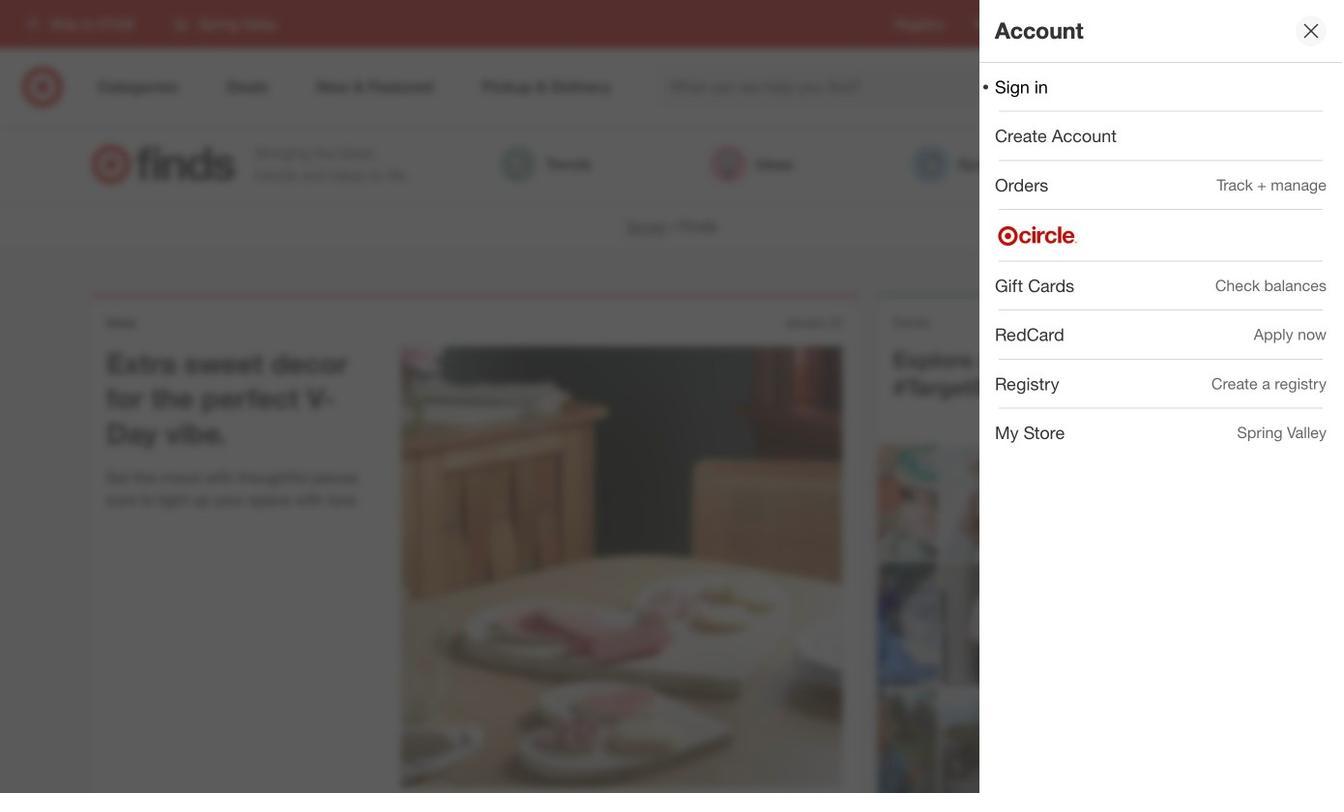 Task type: locate. For each thing, give the bounding box(es) containing it.
dialog
[[980, 0, 1343, 793]]



Task type: describe. For each thing, give the bounding box(es) containing it.
collage of people showing off their #targetstyle image
[[878, 445, 1252, 793]]

What can we help you find? suggestions appear below search field
[[659, 66, 1098, 108]]

extra sweet decor for the perfect v-day vibe. image
[[401, 346, 843, 788]]



Task type: vqa. For each thing, say whether or not it's contained in the screenshot.
Collage of people showing off their #TargetStyle image
yes



